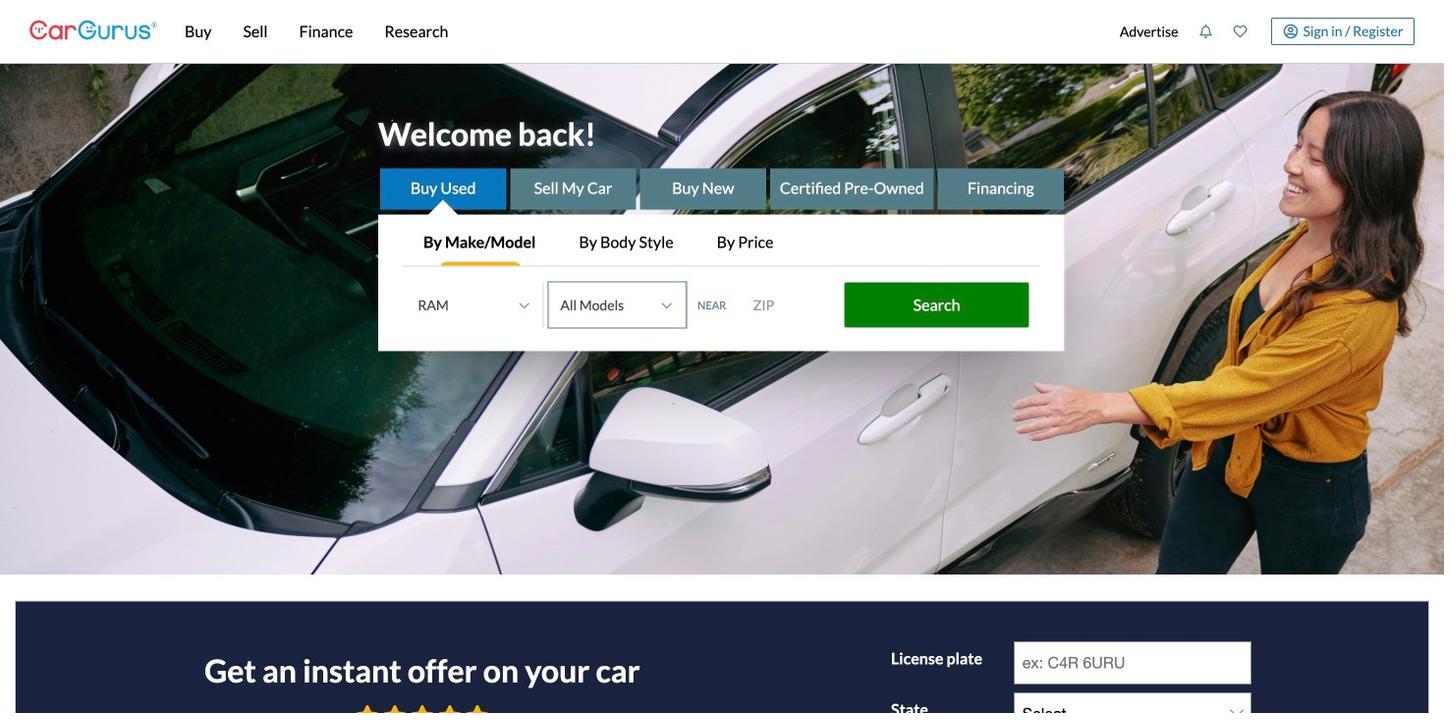 Task type: describe. For each thing, give the bounding box(es) containing it.
open notifications image
[[1199, 25, 1213, 38]]

ex: C4R 6URU field
[[1014, 641, 1252, 685]]

user icon image
[[1284, 24, 1298, 39]]

Zip telephone field
[[742, 286, 840, 325]]

saved cars image
[[1234, 25, 1248, 38]]



Task type: locate. For each thing, give the bounding box(es) containing it.
menu bar
[[157, 0, 1110, 63]]

menu item
[[1110, 4, 1189, 59]]

None submit
[[845, 283, 1029, 328]]

menu
[[1110, 4, 1415, 59]]



Task type: vqa. For each thing, say whether or not it's contained in the screenshot.
FEATURES.
no



